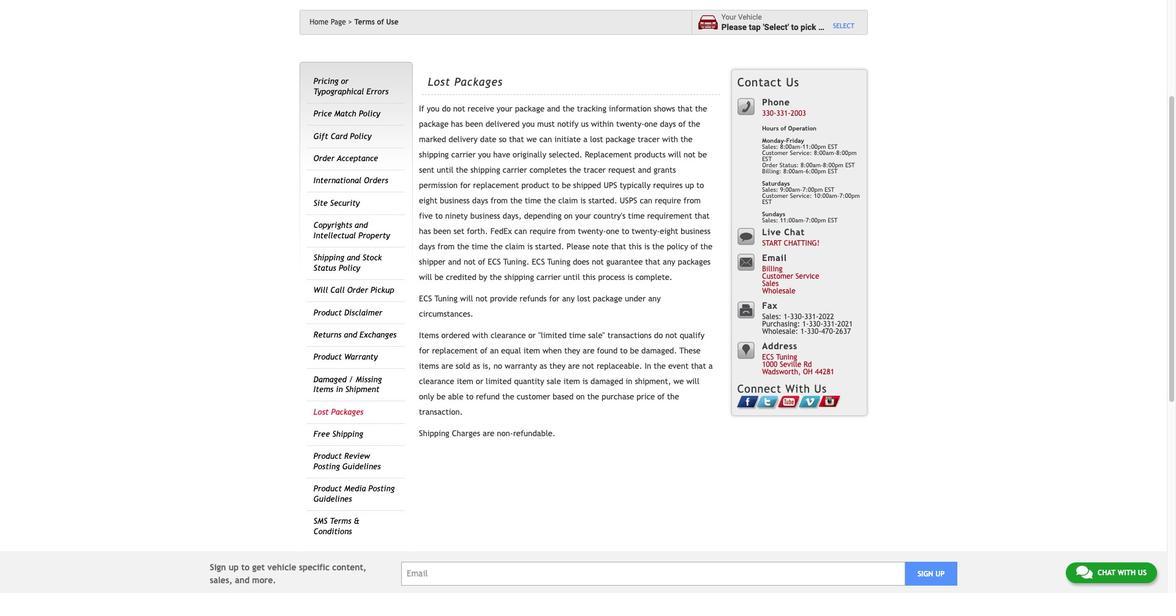 Task type: locate. For each thing, give the bounding box(es) containing it.
shipping
[[419, 150, 449, 159], [471, 166, 500, 175], [504, 273, 534, 282]]

policy for gift card policy
[[350, 132, 372, 141]]

call
[[330, 286, 345, 295]]

claim up tuning.
[[505, 242, 525, 251]]

they up sale
[[550, 362, 566, 371]]

4 product from the top
[[314, 484, 342, 493]]

2 horizontal spatial can
[[640, 196, 653, 205]]

0 horizontal spatial order
[[314, 154, 335, 163]]

will up grants
[[668, 150, 681, 159]]

order inside hours of operation monday-friday sales: 8:00am-11:00pm est customer service: 8:00am-8:00pm est order status: 8:00am-8:00pm est billing: 8:00am-6:00pm est saturdays sales: 9:00am-7:00pm est customer service: 10:00am-7:00pm est sundays sales: 11:00am-7:00pm est
[[762, 162, 778, 168]]

us inside the chat with us link
[[1138, 569, 1147, 577]]

1 vertical spatial do
[[654, 331, 663, 340]]

circumstances.
[[419, 309, 474, 319]]

and up must
[[547, 104, 560, 113]]

by
[[479, 273, 488, 282]]

3 product from the top
[[314, 452, 342, 461]]

guidelines for media
[[314, 494, 352, 504]]

0 vertical spatial please
[[722, 22, 747, 32]]

package up replacement
[[606, 135, 635, 144]]

0 vertical spatial this
[[629, 242, 642, 251]]

shipping down tuning.
[[504, 273, 534, 282]]

1 vertical spatial clearance
[[419, 377, 454, 386]]

sign up button
[[906, 562, 957, 586]]

depending
[[524, 211, 562, 221]]

1 horizontal spatial do
[[654, 331, 663, 340]]

order down gift
[[314, 154, 335, 163]]

days
[[660, 120, 676, 129], [472, 196, 488, 205], [419, 242, 435, 251]]

is inside items ordered with clearance or "limited time sale" transactions do not qualify for replacement of an equal item when they are found to be damaged. these items are sold as is, no warranty as they are not replaceable. in the event that a clearance item or limited quantity sale item is damaged in shipment, we will only be able to refund the customer based on the purchase price of the transaction.
[[583, 377, 588, 386]]

item down sold
[[457, 377, 474, 386]]

is,
[[483, 362, 491, 371]]

until
[[437, 166, 454, 175], [563, 273, 580, 282]]

0 horizontal spatial terms
[[330, 517, 351, 526]]

0 horizontal spatial up
[[229, 562, 239, 572]]

your left the country's
[[575, 211, 591, 221]]

sales: down hours
[[762, 143, 778, 150]]

2 horizontal spatial business
[[681, 227, 711, 236]]

terms inside sms terms & conditions
[[330, 517, 351, 526]]

eight up five
[[419, 196, 438, 205]]

7:00pm down 6:00pm
[[803, 186, 823, 193]]

will inside ecs tuning will not provide refunds for any lost package under any circumstances.
[[460, 294, 473, 303]]

complete.
[[636, 273, 673, 282]]

product for product disclaimer
[[314, 308, 342, 317]]

9:00am-
[[780, 186, 803, 193]]

product inside product media posting guidelines
[[314, 484, 342, 493]]

1 sales: from the top
[[762, 143, 778, 150]]

sign inside button
[[918, 570, 934, 578]]

0 horizontal spatial clearance
[[419, 377, 454, 386]]

in down replaceable.
[[626, 377, 633, 386]]

twenty-
[[616, 120, 645, 129], [578, 227, 606, 236], [632, 227, 660, 236]]

pricing or typographical errors
[[314, 77, 389, 96]]

for right refunds
[[549, 294, 560, 303]]

replacement inside if you do not receive your package and the tracking information shows that the package has been delivered you must notify us within twenty-one days of the marked delivery date so that we can initiate a lost package tracer with the shipping carrier you have originally selected. replacement products will not be sent until the shipping carrier completes the tracer request and grants permission for replacement product to be shipped ups typically requires up to eight business days from the time the claim is started. usps can require from five to ninety business days, depending on your country's time requirement that has been set forth. fedex can require from twenty-one to twenty-eight business days from the time the claim is started. please note that this is the policy of the shipper and not of ecs tuning. ecs tuning does not guarantee that any packages will be credited by the shipping carrier until this process is complete.
[[473, 181, 519, 190]]

you left must
[[522, 120, 535, 129]]

lost inside ecs tuning will not provide refunds for any lost package under any circumstances.
[[577, 294, 591, 303]]

1 vertical spatial started.
[[535, 242, 564, 251]]

home page
[[310, 18, 346, 26]]

331-
[[777, 109, 791, 118], [805, 313, 819, 321], [823, 320, 838, 329]]

sms terms & conditions
[[314, 517, 360, 536]]

to left pick
[[791, 22, 799, 32]]

site
[[314, 198, 328, 208]]

that up guarantee on the top right of page
[[611, 242, 626, 251]]

in down damaged
[[336, 385, 343, 394]]

1 horizontal spatial eight
[[660, 227, 679, 236]]

five
[[419, 211, 433, 221]]

information
[[609, 104, 652, 113]]

2 product from the top
[[314, 353, 342, 362]]

posting inside product media posting guidelines
[[368, 484, 395, 493]]

sales,
[[210, 575, 232, 585]]

can
[[540, 135, 552, 144], [640, 196, 653, 205], [515, 227, 527, 236]]

with up products
[[662, 135, 678, 144]]

policy down errors
[[359, 109, 380, 118]]

8:00pm down 11:00pm on the right top
[[823, 162, 844, 168]]

charges
[[452, 429, 480, 438]]

item up the based
[[564, 377, 580, 386]]

1 horizontal spatial require
[[655, 196, 681, 205]]

please inside if you do not receive your package and the tracking information shows that the package has been delivered you must notify us within twenty-one days of the marked delivery date so that we can initiate a lost package tracer with the shipping carrier you have originally selected. replacement products will not be sent until the shipping carrier completes the tracer request and grants permission for replacement product to be shipped ups typically requires up to eight business days from the time the claim is started. usps can require from five to ninety business days, depending on your country's time requirement that has been set forth. fedex can require from twenty-one to twenty-eight business days from the time the claim is started. please note that this is the policy of the shipper and not of ecs tuning. ecs tuning does not guarantee that any packages will be credited by the shipping carrier until this process is complete.
[[567, 242, 590, 251]]

chat with us link
[[1066, 563, 1157, 583]]

2 horizontal spatial shipping
[[504, 273, 534, 282]]

as down when
[[540, 362, 547, 371]]

lost packages up receive
[[428, 75, 503, 88]]

on right depending
[[564, 211, 573, 221]]

1 horizontal spatial has
[[451, 120, 463, 129]]

is
[[581, 196, 586, 205], [527, 242, 533, 251], [644, 242, 650, 251], [628, 273, 633, 282], [583, 377, 588, 386]]

sales: up 'live' at the right of the page
[[762, 217, 778, 224]]

wholesale link
[[762, 287, 796, 296]]

posting for product media posting guidelines
[[368, 484, 395, 493]]

posting inside product review posting guidelines
[[314, 462, 340, 471]]

up for sign up
[[936, 570, 945, 578]]

shipping for shipping and stock status policy
[[314, 253, 345, 262]]

3 customer from the top
[[762, 272, 794, 281]]

not up damaged.
[[666, 331, 678, 340]]

331- inside phone 330-331-2003
[[777, 109, 791, 118]]

warranty
[[344, 353, 378, 362]]

contact
[[738, 75, 782, 89]]

1 vertical spatial we
[[674, 377, 684, 386]]

330- left 2637
[[809, 320, 823, 329]]

0 vertical spatial chat
[[785, 227, 805, 237]]

0 horizontal spatial posting
[[314, 462, 340, 471]]

policy right card
[[350, 132, 372, 141]]

0 vertical spatial vehicle
[[825, 22, 852, 32]]

until up "permission"
[[437, 166, 454, 175]]

will down shipper
[[419, 273, 432, 282]]

us up phone
[[786, 75, 800, 89]]

0 vertical spatial on
[[564, 211, 573, 221]]

from up days,
[[491, 196, 508, 205]]

that down these
[[691, 362, 706, 371]]

time down product
[[525, 196, 542, 205]]

1 product from the top
[[314, 308, 342, 317]]

that up complete.
[[645, 257, 661, 267]]

ecs
[[488, 257, 501, 267], [532, 257, 545, 267], [419, 294, 432, 303], [762, 353, 774, 362]]

2 horizontal spatial for
[[549, 294, 560, 303]]

policy
[[359, 109, 380, 118], [350, 132, 372, 141], [339, 263, 360, 272]]

as left the is,
[[473, 362, 480, 371]]

1 horizontal spatial a
[[709, 362, 713, 371]]

do up damaged.
[[654, 331, 663, 340]]

to down completes
[[552, 181, 560, 190]]

1 horizontal spatial been
[[466, 120, 483, 129]]

comments image
[[1077, 565, 1093, 580]]

0 vertical spatial lost
[[428, 75, 451, 88]]

est
[[828, 143, 838, 150], [762, 156, 772, 162], [846, 162, 855, 168], [828, 168, 838, 175], [825, 186, 835, 193], [762, 199, 772, 205], [828, 217, 838, 224]]

get
[[252, 562, 265, 572]]

guidelines
[[342, 462, 381, 471], [314, 494, 352, 504]]

select link
[[833, 22, 855, 30]]

service
[[796, 272, 820, 281]]

1 vertical spatial service:
[[790, 192, 812, 199]]

a down us
[[583, 135, 588, 144]]

1 vertical spatial items
[[314, 385, 334, 394]]

1 vertical spatial days
[[472, 196, 488, 205]]

1 horizontal spatial lost
[[428, 75, 451, 88]]

do right if
[[442, 104, 451, 113]]

we up originally
[[527, 135, 537, 144]]

clearance
[[491, 331, 526, 340], [419, 377, 454, 386]]

0 vertical spatial lost packages
[[428, 75, 503, 88]]

service: left 10:00am-
[[790, 192, 812, 199]]

2 vertical spatial us
[[1138, 569, 1147, 577]]

posting
[[314, 462, 340, 471], [368, 484, 395, 493]]

on right the based
[[576, 392, 585, 401]]

0 vertical spatial with
[[662, 135, 678, 144]]

1 vertical spatial packages
[[331, 407, 364, 416]]

0 vertical spatial claim
[[558, 196, 578, 205]]

forth.
[[467, 227, 488, 236]]

not up credited
[[464, 257, 476, 267]]

chat down 11:00am-
[[785, 227, 805, 237]]

property
[[358, 231, 390, 240]]

free
[[314, 430, 330, 439]]

not inside ecs tuning will not provide refunds for any lost package under any circumstances.
[[476, 294, 488, 303]]

or inside pricing or typographical errors
[[341, 77, 349, 86]]

up inside 'sign up to get vehicle specific content, sales, and more.'
[[229, 562, 239, 572]]

sale
[[547, 377, 561, 386]]

2 horizontal spatial a
[[819, 22, 823, 32]]

2 vertical spatial policy
[[339, 263, 360, 272]]

7:00pm down 10:00am-
[[806, 217, 826, 224]]

items ordered with clearance or "limited time sale" transactions do not qualify for replacement of an equal item when they are found to be damaged. these items are sold as is, no warranty as they are not replaceable. in the event that a clearance item or limited quantity sale item is damaged in shipment, we will only be able to refund the customer based on the purchase price of the transaction.
[[419, 331, 713, 417]]

initiate
[[555, 135, 581, 144]]

items left ordered
[[419, 331, 439, 340]]

business up "policy"
[[681, 227, 711, 236]]

0 horizontal spatial do
[[442, 104, 451, 113]]

330- inside phone 330-331-2003
[[762, 109, 777, 118]]

hours of operation monday-friday sales: 8:00am-11:00pm est customer service: 8:00am-8:00pm est order status: 8:00am-8:00pm est billing: 8:00am-6:00pm est saturdays sales: 9:00am-7:00pm est customer service: 10:00am-7:00pm est sundays sales: 11:00am-7:00pm est
[[762, 125, 860, 224]]

product left media
[[314, 484, 342, 493]]

please inside your vehicle please tap 'select' to pick a vehicle
[[722, 22, 747, 32]]

product for product warranty
[[314, 353, 342, 362]]

1 vertical spatial a
[[583, 135, 588, 144]]

0 horizontal spatial tuning
[[435, 294, 458, 303]]

1 horizontal spatial claim
[[558, 196, 578, 205]]

saturdays
[[762, 180, 790, 187]]

0 vertical spatial packages
[[454, 75, 503, 88]]

require down requires
[[655, 196, 681, 205]]

2 horizontal spatial or
[[528, 331, 536, 340]]

a inside if you do not receive your package and the tracking information shows that the package has been delivered you must notify us within twenty-one days of the marked delivery date so that we can initiate a lost package tracer with the shipping carrier you have originally selected. replacement products will not be sent until the shipping carrier completes the tracer request and grants permission for replacement product to be shipped ups typically requires up to eight business days from the time the claim is started. usps can require from five to ninety business days, depending on your country's time requirement that has been set forth. fedex can require from twenty-one to twenty-eight business days from the time the claim is started. please note that this is the policy of the shipper and not of ecs tuning. ecs tuning does not guarantee that any packages will be credited by the shipping carrier until this process is complete.
[[583, 135, 588, 144]]

from down set
[[438, 242, 455, 251]]

0 horizontal spatial a
[[583, 135, 588, 144]]

0 vertical spatial lost
[[590, 135, 603, 144]]

review
[[344, 452, 370, 461]]

item
[[524, 346, 540, 355], [457, 377, 474, 386], [564, 377, 580, 386]]

terms up conditions
[[330, 517, 351, 526]]

2 horizontal spatial tuning
[[776, 353, 798, 362]]

1 horizontal spatial on
[[576, 392, 585, 401]]

and inside copyrights and intellectual property
[[355, 221, 368, 230]]

in inside damaged / missing items in shipment
[[336, 385, 343, 394]]

0 horizontal spatial business
[[440, 196, 470, 205]]

1 vertical spatial lost
[[577, 294, 591, 303]]

we inside if you do not receive your package and the tracking information shows that the package has been delivered you must notify us within twenty-one days of the marked delivery date so that we can initiate a lost package tracer with the shipping carrier you have originally selected. replacement products will not be sent until the shipping carrier completes the tracer request and grants permission for replacement product to be shipped ups typically requires up to eight business days from the time the claim is started. usps can require from five to ninety business days, depending on your country's time requirement that has been set forth. fedex can require from twenty-one to twenty-eight business days from the time the claim is started. please note that this is the policy of the shipper and not of ecs tuning. ecs tuning does not guarantee that any packages will be credited by the shipping carrier until this process is complete.
[[527, 135, 537, 144]]

marked
[[419, 135, 446, 144]]

shipping for shipping charges are non-refundable.
[[419, 429, 450, 438]]

0 horizontal spatial one
[[606, 227, 619, 236]]

not down "by"
[[476, 294, 488, 303]]

and inside 'sign up to get vehicle specific content, sales, and more.'
[[235, 575, 250, 585]]

lost up marked
[[428, 75, 451, 88]]

from
[[491, 196, 508, 205], [684, 196, 701, 205], [558, 227, 576, 236], [438, 242, 455, 251]]

up inside if you do not receive your package and the tracking information shows that the package has been delivered you must notify us within twenty-one days of the marked delivery date so that we can initiate a lost package tracer with the shipping carrier you have originally selected. replacement products will not be sent until the shipping carrier completes the tracer request and grants permission for replacement product to be shipped ups typically requires up to eight business days from the time the claim is started. usps can require from five to ninety business days, depending on your country's time requirement that has been set forth. fedex can require from twenty-one to twenty-eight business days from the time the claim is started. please note that this is the policy of the shipper and not of ecs tuning. ecs tuning does not guarantee that any packages will be credited by the shipping carrier until this process is complete.
[[685, 181, 694, 190]]

items down damaged
[[314, 385, 334, 394]]

shipping inside shipping and stock status policy
[[314, 253, 345, 262]]

lost down does
[[577, 294, 591, 303]]

to right able
[[466, 392, 474, 401]]

returns and exchanges link
[[314, 330, 397, 339]]

or down the is,
[[476, 377, 483, 386]]

1 vertical spatial guidelines
[[314, 494, 352, 504]]

business up forth.
[[470, 211, 500, 221]]

1 vertical spatial vehicle
[[267, 562, 296, 572]]

1 horizontal spatial carrier
[[503, 166, 527, 175]]

connect
[[738, 382, 782, 395]]

email
[[762, 252, 787, 263]]

guidelines inside product review posting guidelines
[[342, 462, 381, 471]]

price
[[314, 109, 332, 118]]

tuning down address
[[776, 353, 798, 362]]

lost packages up free shipping link on the bottom of the page
[[314, 407, 364, 416]]

any inside if you do not receive your package and the tracking information shows that the package has been delivered you must notify us within twenty-one days of the marked delivery date so that we can initiate a lost package tracer with the shipping carrier you have originally selected. replacement products will not be sent until the shipping carrier completes the tracer request and grants permission for replacement product to be shipped ups typically requires up to eight business days from the time the claim is started. usps can require from five to ninety business days, depending on your country's time requirement that has been set forth. fedex can require from twenty-one to twenty-eight business days from the time the claim is started. please note that this is the policy of the shipper and not of ecs tuning. ecs tuning does not guarantee that any packages will be credited by the shipping carrier until this process is complete.
[[663, 257, 676, 267]]

please down your
[[722, 22, 747, 32]]

1 horizontal spatial us
[[815, 382, 827, 395]]

1 vertical spatial shipping
[[471, 166, 500, 175]]

up inside button
[[936, 570, 945, 578]]

refund
[[476, 392, 500, 401]]

packages up receive
[[454, 75, 503, 88]]

qualify
[[680, 331, 705, 340]]

product inside product review posting guidelines
[[314, 452, 342, 461]]

1- right wholesale:
[[801, 327, 807, 336]]

intellectual
[[314, 231, 356, 240]]

0 vertical spatial posting
[[314, 462, 340, 471]]

from down depending
[[558, 227, 576, 236]]

1 horizontal spatial posting
[[368, 484, 395, 493]]

you right if
[[427, 104, 440, 113]]

0 vertical spatial carrier
[[451, 150, 476, 159]]

0 vertical spatial for
[[460, 181, 471, 190]]

customer inside email billing customer service sales wholesale
[[762, 272, 794, 281]]

request
[[608, 166, 636, 175]]

1 vertical spatial you
[[522, 120, 535, 129]]

1 vertical spatial been
[[434, 227, 451, 236]]

policy for price match policy
[[359, 109, 380, 118]]

policy up will call order pickup
[[339, 263, 360, 272]]

carrier down delivery on the top
[[451, 150, 476, 159]]

0 horizontal spatial in
[[336, 385, 343, 394]]

sign for sign up to get vehicle specific content, sales, and more.
[[210, 562, 226, 572]]

shipping down marked
[[419, 150, 449, 159]]

2 vertical spatial for
[[419, 346, 430, 355]]

specific
[[299, 562, 330, 572]]

we inside items ordered with clearance or "limited time sale" transactions do not qualify for replacement of an equal item when they are found to be damaged. these items are sold as is, no warranty as they are not replaceable. in the event that a clearance item or limited quantity sale item is damaged in shipment, we will only be able to refund the customer based on the purchase price of the transaction.
[[674, 377, 684, 386]]

home
[[310, 18, 329, 26]]

content,
[[332, 562, 367, 572]]

product warranty
[[314, 353, 378, 362]]

ecs inside the "address ecs tuning 1000 seville rd wadsworth, oh 44281"
[[762, 353, 774, 362]]

2 vertical spatial carrier
[[537, 273, 561, 282]]

you
[[427, 104, 440, 113], [522, 120, 535, 129], [478, 150, 491, 159]]

lost up free
[[314, 407, 329, 416]]

not right products
[[684, 150, 696, 159]]

4 sales: from the top
[[762, 313, 782, 321]]

0 vertical spatial require
[[655, 196, 681, 205]]

has down five
[[419, 227, 431, 236]]

product up returns
[[314, 308, 342, 317]]

ecs left tuning.
[[488, 257, 501, 267]]

sign up to get vehicle specific content, sales, and more.
[[210, 562, 367, 585]]

1 vertical spatial eight
[[660, 227, 679, 236]]

1 vertical spatial lost packages
[[314, 407, 364, 416]]

a inside items ordered with clearance or "limited time sale" transactions do not qualify for replacement of an equal item when they are found to be damaged. these items are sold as is, no warranty as they are not replaceable. in the event that a clearance item or limited quantity sale item is damaged in shipment, we will only be able to refund the customer based on the purchase price of the transaction.
[[709, 362, 713, 371]]

one down shows at top right
[[645, 120, 658, 129]]

time inside items ordered with clearance or "limited time sale" transactions do not qualify for replacement of an equal item when they are found to be damaged. these items are sold as is, no warranty as they are not replaceable. in the event that a clearance item or limited quantity sale item is damaged in shipment, we will only be able to refund the customer based on the purchase price of the transaction.
[[569, 331, 586, 340]]

0 vertical spatial a
[[819, 22, 823, 32]]

330-331-2003 link
[[762, 109, 806, 118]]

will
[[668, 150, 681, 159], [419, 273, 432, 282], [460, 294, 473, 303], [687, 377, 700, 386]]

or
[[341, 77, 349, 86], [528, 331, 536, 340], [476, 377, 483, 386]]

please up does
[[567, 242, 590, 251]]

product review posting guidelines link
[[314, 452, 381, 471]]

been
[[466, 120, 483, 129], [434, 227, 451, 236]]

0 vertical spatial started.
[[589, 196, 618, 205]]

1 horizontal spatial as
[[540, 362, 547, 371]]

up for sign up to get vehicle specific content, sales, and more.
[[229, 562, 239, 572]]

1 vertical spatial chat
[[1098, 569, 1116, 577]]

1 vertical spatial please
[[567, 242, 590, 251]]

to
[[791, 22, 799, 32], [552, 181, 560, 190], [697, 181, 704, 190], [435, 211, 443, 221], [622, 227, 629, 236], [620, 346, 628, 355], [466, 392, 474, 401], [241, 562, 250, 572]]

package
[[515, 104, 545, 113], [419, 120, 449, 129], [606, 135, 635, 144], [593, 294, 623, 303]]

1 horizontal spatial tuning
[[547, 257, 571, 267]]

1 vertical spatial one
[[606, 227, 619, 236]]

0 vertical spatial guidelines
[[342, 462, 381, 471]]

of inside hours of operation monday-friday sales: 8:00am-11:00pm est customer service: 8:00am-8:00pm est order status: 8:00am-8:00pm est billing: 8:00am-6:00pm est saturdays sales: 9:00am-7:00pm est customer service: 10:00am-7:00pm est sundays sales: 11:00am-7:00pm est
[[781, 125, 787, 132]]

any right under
[[648, 294, 661, 303]]

2 horizontal spatial us
[[1138, 569, 1147, 577]]

wholesale:
[[762, 327, 799, 336]]

product down free
[[314, 452, 342, 461]]

package down process
[[593, 294, 623, 303]]

receive
[[468, 104, 494, 113]]

us right comments image
[[1138, 569, 1147, 577]]

product review posting guidelines
[[314, 452, 381, 471]]

have
[[493, 150, 511, 159]]

guidelines for review
[[342, 462, 381, 471]]

these
[[680, 346, 701, 355]]

be down transactions at the bottom
[[630, 346, 639, 355]]

2 horizontal spatial up
[[936, 570, 945, 578]]

0 vertical spatial clearance
[[491, 331, 526, 340]]

tracer up products
[[638, 135, 660, 144]]

2 horizontal spatial any
[[663, 257, 676, 267]]

1 horizontal spatial order
[[347, 286, 368, 295]]

this up guarantee on the top right of page
[[629, 242, 642, 251]]

wadsworth,
[[762, 368, 801, 376]]

be
[[698, 150, 707, 159], [562, 181, 571, 190], [435, 273, 444, 282], [630, 346, 639, 355], [437, 392, 446, 401]]

or up typographical
[[341, 77, 349, 86]]

guidelines inside product media posting guidelines
[[314, 494, 352, 504]]

billing:
[[762, 168, 782, 175]]

items inside damaged / missing items in shipment
[[314, 385, 334, 394]]

and inside shipping and stock status policy
[[347, 253, 360, 262]]

conditions
[[314, 527, 352, 536]]

requirement
[[647, 211, 692, 221]]

until down does
[[563, 273, 580, 282]]

in
[[626, 377, 633, 386], [336, 385, 343, 394]]

on inside if you do not receive your package and the tracking information shows that the package has been delivered you must notify us within twenty-one days of the marked delivery date so that we can initiate a lost package tracer with the shipping carrier you have originally selected. replacement products will not be sent until the shipping carrier completes the tracer request and grants permission for replacement product to be shipped ups typically requires up to eight business days from the time the claim is started. usps can require from five to ninety business days, depending on your country's time requirement that has been set forth. fedex can require from twenty-one to twenty-eight business days from the time the claim is started. please note that this is the policy of the shipper and not of ecs tuning. ecs tuning does not guarantee that any packages will be credited by the shipping carrier until this process is complete.
[[564, 211, 573, 221]]

does
[[573, 257, 590, 267]]

0 horizontal spatial items
[[314, 385, 334, 394]]

any right refunds
[[562, 294, 575, 303]]

oh
[[803, 368, 813, 376]]

sign inside 'sign up to get vehicle specific content, sales, and more.'
[[210, 562, 226, 572]]

470-
[[822, 327, 836, 336]]

must
[[537, 120, 555, 129]]

customer service link
[[762, 272, 820, 281]]

do inside if you do not receive your package and the tracking information shows that the package has been delivered you must notify us within twenty-one days of the marked delivery date so that we can initiate a lost package tracer with the shipping carrier you have originally selected. replacement products will not be sent until the shipping carrier completes the tracer request and grants permission for replacement product to be shipped ups typically requires up to eight business days from the time the claim is started. usps can require from five to ninety business days, depending on your country's time requirement that has been set forth. fedex can require from twenty-one to twenty-eight business days from the time the claim is started. please note that this is the policy of the shipper and not of ecs tuning. ecs tuning does not guarantee that any packages will be credited by the shipping carrier until this process is complete.
[[442, 104, 451, 113]]



Task type: vqa. For each thing, say whether or not it's contained in the screenshot.
Free shipping over $49 LINK
no



Task type: describe. For each thing, give the bounding box(es) containing it.
replacement inside items ordered with clearance or "limited time sale" transactions do not qualify for replacement of an equal item when they are found to be damaged. these items are sold as is, no warranty as they are not replaceable. in the event that a clearance item or limited quantity sale item is damaged in shipment, we will only be able to refund the customer based on the purchase price of the transaction.
[[432, 346, 478, 355]]

rd
[[804, 361, 812, 369]]

8:00am- up 6:00pm
[[814, 149, 837, 156]]

330- down 2022
[[807, 327, 822, 336]]

phone
[[762, 97, 790, 107]]

0 horizontal spatial started.
[[535, 242, 564, 251]]

2 horizontal spatial item
[[564, 377, 580, 386]]

will inside items ordered with clearance or "limited time sale" transactions do not qualify for replacement of an equal item when they are found to be damaged. these items are sold as is, no warranty as they are not replaceable. in the event that a clearance item or limited quantity sale item is damaged in shipment, we will only be able to refund the customer based on the purchase price of the transaction.
[[687, 377, 700, 386]]

your vehicle please tap 'select' to pick a vehicle
[[722, 13, 852, 32]]

exchanges
[[360, 330, 397, 339]]

be left shipped at the top of page
[[562, 181, 571, 190]]

to right five
[[435, 211, 443, 221]]

2 vertical spatial can
[[515, 227, 527, 236]]

product disclaimer link
[[314, 308, 383, 317]]

with inside items ordered with clearance or "limited time sale" transactions do not qualify for replacement of an equal item when they are found to be damaged. these items are sold as is, no warranty as they are not replaceable. in the event that a clearance item or limited quantity sale item is damaged in shipment, we will only be able to refund the customer based on the purchase price of the transaction.
[[472, 331, 488, 340]]

0 horizontal spatial any
[[562, 294, 575, 303]]

refundable.
[[513, 429, 556, 438]]

2 vertical spatial business
[[681, 227, 711, 236]]

billing
[[762, 265, 783, 274]]

vehicle inside 'sign up to get vehicle specific content, sales, and more.'
[[267, 562, 296, 572]]

and down products
[[638, 166, 651, 175]]

international orders
[[314, 176, 388, 185]]

start chatting! link
[[762, 239, 820, 248]]

1 vertical spatial or
[[528, 331, 536, 340]]

lost inside if you do not receive your package and the tracking information shows that the package has been delivered you must notify us within twenty-one days of the marked delivery date so that we can initiate a lost package tracer with the shipping carrier you have originally selected. replacement products will not be sent until the shipping carrier completes the tracer request and grants permission for replacement product to be shipped ups typically requires up to eight business days from the time the claim is started. usps can require from five to ninety business days, depending on your country's time requirement that has been set forth. fedex can require from twenty-one to twenty-eight business days from the time the claim is started. please note that this is the policy of the shipper and not of ecs tuning. ecs tuning does not guarantee that any packages will be credited by the shipping carrier until this process is complete.
[[590, 135, 603, 144]]

1 horizontal spatial until
[[563, 273, 580, 282]]

0 horizontal spatial us
[[786, 75, 800, 89]]

sales
[[762, 280, 779, 288]]

product for product review posting guidelines
[[314, 452, 342, 461]]

1 horizontal spatial 331-
[[805, 313, 819, 321]]

fedex
[[491, 227, 512, 236]]

1 customer from the top
[[762, 149, 788, 156]]

package up marked
[[419, 120, 449, 129]]

7:00pm right 9:00am-
[[840, 192, 860, 199]]

product for product media posting guidelines
[[314, 484, 342, 493]]

gift
[[314, 132, 328, 141]]

sign for sign up
[[918, 570, 934, 578]]

delivery
[[449, 135, 478, 144]]

tuning inside if you do not receive your package and the tracking information shows that the package has been delivered you must notify us within twenty-one days of the marked delivery date so that we can initiate a lost package tracer with the shipping carrier you have originally selected. replacement products will not be sent until the shipping carrier completes the tracer request and grants permission for replacement product to be shipped ups typically requires up to eight business days from the time the claim is started. usps can require from five to ninety business days, depending on your country's time requirement that has been set forth. fedex can require from twenty-one to twenty-eight business days from the time the claim is started. please note that this is the policy of the shipper and not of ecs tuning. ecs tuning does not guarantee that any packages will be credited by the shipping carrier until this process is complete.
[[547, 257, 571, 267]]

shipped
[[573, 181, 601, 190]]

purchase
[[602, 392, 634, 401]]

2 as from the left
[[540, 362, 547, 371]]

0 horizontal spatial packages
[[331, 407, 364, 416]]

is left "policy"
[[644, 242, 650, 251]]

tuning inside the "address ecs tuning 1000 seville rd wadsworth, oh 44281"
[[776, 353, 798, 362]]

billing link
[[762, 265, 783, 274]]

0 vertical spatial shipping
[[419, 150, 449, 159]]

1 horizontal spatial packages
[[454, 75, 503, 88]]

is up tuning.
[[527, 242, 533, 251]]

0 horizontal spatial until
[[437, 166, 454, 175]]

sms terms & conditions link
[[314, 517, 360, 536]]

for inside ecs tuning will not provide refunds for any lost package under any circumstances.
[[549, 294, 560, 303]]

monday-
[[762, 137, 786, 144]]

twenty- down "information" at the right top
[[616, 120, 645, 129]]

0 horizontal spatial lost packages
[[314, 407, 364, 416]]

chat inside live chat start chatting!
[[785, 227, 805, 237]]

2 vertical spatial with
[[1118, 569, 1136, 577]]

are left sold
[[442, 362, 453, 371]]

set
[[454, 227, 465, 236]]

shipment
[[345, 385, 380, 394]]

warranty
[[505, 362, 537, 371]]

media
[[344, 484, 366, 493]]

from up "requirement"
[[684, 196, 701, 205]]

2 vertical spatial or
[[476, 377, 483, 386]]

0 vertical spatial eight
[[419, 196, 438, 205]]

not down note
[[592, 257, 604, 267]]

damaged
[[591, 377, 623, 386]]

purchasing:
[[762, 320, 800, 329]]

0 vertical spatial your
[[497, 104, 513, 113]]

that right so
[[509, 135, 524, 144]]

ups
[[604, 181, 617, 190]]

do inside items ordered with clearance or "limited time sale" transactions do not qualify for replacement of an equal item when they are found to be damaged. these items are sold as is, no warranty as they are not replaceable. in the event that a clearance item or limited quantity sale item is damaged in shipment, we will only be able to refund the customer based on the purchase price of the transaction.
[[654, 331, 663, 340]]

0 horizontal spatial days
[[419, 242, 435, 251]]

is down guarantee on the top right of page
[[628, 273, 633, 282]]

1 horizontal spatial item
[[524, 346, 540, 355]]

home page link
[[310, 18, 352, 26]]

1 service: from the top
[[790, 149, 812, 156]]

within
[[591, 120, 614, 129]]

credited
[[446, 273, 477, 282]]

us
[[581, 120, 589, 129]]

ecs tuning will not provide refunds for any lost package under any circumstances.
[[419, 294, 661, 319]]

that right "requirement"
[[695, 211, 710, 221]]

2637
[[836, 327, 851, 336]]

0 horizontal spatial lost
[[314, 407, 329, 416]]

6:00pm
[[806, 168, 826, 175]]

2 horizontal spatial 331-
[[823, 320, 838, 329]]

to down the country's
[[622, 227, 629, 236]]

product media posting guidelines link
[[314, 484, 395, 504]]

to up replaceable.
[[620, 346, 628, 355]]

gift card policy link
[[314, 132, 372, 141]]

date
[[480, 135, 497, 144]]

twenty- down "requirement"
[[632, 227, 660, 236]]

0 vertical spatial business
[[440, 196, 470, 205]]

2 sales: from the top
[[762, 186, 778, 193]]

event
[[668, 362, 689, 371]]

sundays
[[762, 211, 786, 217]]

8:00am- up 9:00am-
[[784, 168, 806, 175]]

1 horizontal spatial one
[[645, 120, 658, 129]]

product warranty link
[[314, 353, 378, 362]]

match
[[334, 109, 356, 118]]

on inside items ordered with clearance or "limited time sale" transactions do not qualify for replacement of an equal item when they are found to be damaged. these items are sold as is, no warranty as they are not replaceable. in the event that a clearance item or limited quantity sale item is damaged in shipment, we will only be able to refund the customer based on the purchase price of the transaction.
[[576, 392, 585, 401]]

2 horizontal spatial you
[[522, 120, 535, 129]]

and up credited
[[448, 257, 461, 267]]

to inside your vehicle please tap 'select' to pick a vehicle
[[791, 22, 799, 32]]

policy
[[667, 242, 688, 251]]

typographical
[[314, 87, 364, 96]]

will
[[314, 286, 328, 295]]

8:00am- down 11:00pm on the right top
[[801, 162, 823, 168]]

that right shows at top right
[[678, 104, 693, 113]]

grants
[[654, 166, 676, 175]]

0 vertical spatial 8:00pm
[[837, 149, 857, 156]]

start
[[762, 239, 782, 248]]

ecs right tuning.
[[532, 257, 545, 267]]

1 horizontal spatial days
[[472, 196, 488, 205]]

tuning inside ecs tuning will not provide refunds for any lost package under any circumstances.
[[435, 294, 458, 303]]

0 horizontal spatial carrier
[[451, 150, 476, 159]]

1 horizontal spatial chat
[[1098, 569, 1116, 577]]

0 horizontal spatial require
[[530, 227, 556, 236]]

and down product disclaimer link
[[344, 330, 357, 339]]

are left non-
[[483, 429, 495, 438]]

damaged / missing items in shipment
[[314, 375, 382, 394]]

items inside items ordered with clearance or "limited time sale" transactions do not qualify for replacement of an equal item when they are found to be damaged. these items are sold as is, no warranty as they are not replaceable. in the event that a clearance item or limited quantity sale item is damaged in shipment, we will only be able to refund the customer based on the purchase price of the transaction.
[[419, 331, 439, 340]]

copyrights and intellectual property
[[314, 221, 390, 240]]

2 horizontal spatial days
[[660, 120, 676, 129]]

address
[[762, 341, 798, 351]]

1- left 2022
[[803, 320, 809, 329]]

be right only
[[437, 392, 446, 401]]

1 vertical spatial 8:00pm
[[823, 162, 844, 168]]

1 vertical spatial has
[[419, 227, 431, 236]]

shipping down lost packages link
[[332, 430, 363, 439]]

Email email field
[[401, 562, 906, 586]]

returns
[[314, 330, 342, 339]]

8:00am- up status:
[[780, 143, 803, 150]]

that inside items ordered with clearance or "limited time sale" transactions do not qualify for replacement of an equal item when they are found to be damaged. these items are sold as is, no warranty as they are not replaceable. in the event that a clearance item or limited quantity sale item is damaged in shipment, we will only be able to refund the customer based on the purchase price of the transaction.
[[691, 362, 706, 371]]

1 horizontal spatial any
[[648, 294, 661, 303]]

tuning.
[[503, 257, 530, 267]]

limited
[[486, 377, 512, 386]]

1 horizontal spatial lost packages
[[428, 75, 503, 88]]

0 vertical spatial they
[[564, 346, 581, 355]]

process
[[598, 273, 625, 282]]

returns and exchanges
[[314, 330, 397, 339]]

0 horizontal spatial tracer
[[584, 166, 606, 175]]

1 vertical spatial claim
[[505, 242, 525, 251]]

0 vertical spatial you
[[427, 104, 440, 113]]

will call order pickup link
[[314, 286, 394, 295]]

0 vertical spatial terms
[[354, 18, 375, 26]]

time down forth.
[[472, 242, 488, 251]]

more.
[[252, 575, 276, 585]]

ecs inside ecs tuning will not provide refunds for any lost package under any circumstances.
[[419, 294, 432, 303]]

email billing customer service sales wholesale
[[762, 252, 820, 296]]

damaged
[[314, 375, 347, 384]]

permission
[[419, 181, 458, 190]]

vehicle inside your vehicle please tap 'select' to pick a vehicle
[[825, 22, 852, 32]]

with
[[786, 382, 811, 395]]

chatting!
[[784, 239, 820, 248]]

only
[[419, 392, 434, 401]]

1- up wholesale:
[[784, 313, 790, 321]]

in inside items ordered with clearance or "limited time sale" transactions do not qualify for replacement of an equal item when they are found to be damaged. these items are sold as is, no warranty as they are not replaceable. in the event that a clearance item or limited quantity sale item is damaged in shipment, we will only be able to refund the customer based on the purchase price of the transaction.
[[626, 377, 633, 386]]

not up the damaged
[[582, 362, 594, 371]]

1 vertical spatial your
[[575, 211, 591, 221]]

able
[[448, 392, 464, 401]]

for inside if you do not receive your package and the tracking information shows that the package has been delivered you must notify us within twenty-one days of the marked delivery date so that we can initiate a lost package tracer with the shipping carrier you have originally selected. replacement products will not be sent until the shipping carrier completes the tracer request and grants permission for replacement product to be shipped ups typically requires up to eight business days from the time the claim is started. usps can require from five to ninety business days, depending on your country's time requirement that has been set forth. fedex can require from twenty-one to twenty-eight business days from the time the claim is started. please note that this is the policy of the shipper and not of ecs tuning. ecs tuning does not guarantee that any packages will be credited by the shipping carrier until this process is complete.
[[460, 181, 471, 190]]

product media posting guidelines
[[314, 484, 395, 504]]

2 vertical spatial shipping
[[504, 273, 534, 282]]

sales link
[[762, 280, 779, 288]]

quantity
[[514, 377, 544, 386]]

terms of use
[[354, 18, 399, 26]]

1 horizontal spatial clearance
[[491, 331, 526, 340]]

usps
[[620, 196, 638, 205]]

1 horizontal spatial shipping
[[471, 166, 500, 175]]

1 horizontal spatial tracer
[[638, 135, 660, 144]]

us for connect
[[815, 382, 827, 395]]

packages
[[678, 257, 711, 267]]

is down shipped at the top of page
[[581, 196, 586, 205]]

package up must
[[515, 104, 545, 113]]

0 horizontal spatial item
[[457, 377, 474, 386]]

1 as from the left
[[473, 362, 480, 371]]

are up the based
[[568, 362, 580, 371]]

not left receive
[[453, 104, 465, 113]]

package inside ecs tuning will not provide refunds for any lost package under any circumstances.
[[593, 294, 623, 303]]

posting for product review posting guidelines
[[314, 462, 340, 471]]

for inside items ordered with clearance or "limited time sale" transactions do not qualify for replacement of an equal item when they are found to be damaged. these items are sold as is, no warranty as they are not replaceable. in the event that a clearance item or limited quantity sale item is damaged in shipment, we will only be able to refund the customer based on the purchase price of the transaction.
[[419, 346, 430, 355]]

policy inside shipping and stock status policy
[[339, 263, 360, 272]]

44281
[[815, 368, 835, 376]]

international
[[314, 176, 362, 185]]

sale"
[[588, 331, 605, 340]]

1 horizontal spatial this
[[629, 242, 642, 251]]

shipper
[[419, 257, 446, 267]]

330- up wholesale:
[[790, 313, 805, 321]]

us for chat
[[1138, 569, 1147, 577]]

sold
[[456, 362, 470, 371]]

2 service: from the top
[[790, 192, 812, 199]]

friday
[[786, 137, 805, 144]]

site security
[[314, 198, 360, 208]]

shipping charges are non-refundable.
[[419, 429, 556, 438]]

be down shipper
[[435, 273, 444, 282]]

1 vertical spatial can
[[640, 196, 653, 205]]

to right requires
[[697, 181, 704, 190]]

0 vertical spatial been
[[466, 120, 483, 129]]

2 customer from the top
[[762, 192, 788, 199]]

twenty- up note
[[578, 227, 606, 236]]

copyrights and intellectual property link
[[314, 221, 390, 240]]

0 vertical spatial can
[[540, 135, 552, 144]]

to inside 'sign up to get vehicle specific content, sales, and more.'
[[241, 562, 250, 572]]

0 horizontal spatial this
[[583, 273, 596, 282]]

1 horizontal spatial started.
[[589, 196, 618, 205]]

a inside your vehicle please tap 'select' to pick a vehicle
[[819, 22, 823, 32]]

3 sales: from the top
[[762, 217, 778, 224]]

2 horizontal spatial carrier
[[537, 273, 561, 282]]

are down sale"
[[583, 346, 595, 355]]

select
[[833, 22, 855, 29]]

sales: inside fax sales: 1-330-331-2022 purchasing: 1-330-331-2021 wholesale: 1-330-470-2637
[[762, 313, 782, 321]]

1 horizontal spatial you
[[478, 150, 491, 159]]

time down usps
[[628, 211, 645, 221]]

security
[[330, 198, 360, 208]]

1 horizontal spatial business
[[470, 211, 500, 221]]

site security link
[[314, 198, 360, 208]]

1 vertical spatial they
[[550, 362, 566, 371]]

free shipping link
[[314, 430, 363, 439]]

note
[[592, 242, 609, 251]]

with inside if you do not receive your package and the tracking information shows that the package has been delivered you must notify us within twenty-one days of the marked delivery date so that we can initiate a lost package tracer with the shipping carrier you have originally selected. replacement products will not be sent until the shipping carrier completes the tracer request and grants permission for replacement product to be shipped ups typically requires up to eight business days from the time the claim is started. usps can require from five to ninety business days, depending on your country's time requirement that has been set forth. fedex can require from twenty-one to twenty-eight business days from the time the claim is started. please note that this is the policy of the shipper and not of ecs tuning. ecs tuning does not guarantee that any packages will be credited by the shipping carrier until this process is complete.
[[662, 135, 678, 144]]

be right products
[[698, 150, 707, 159]]



